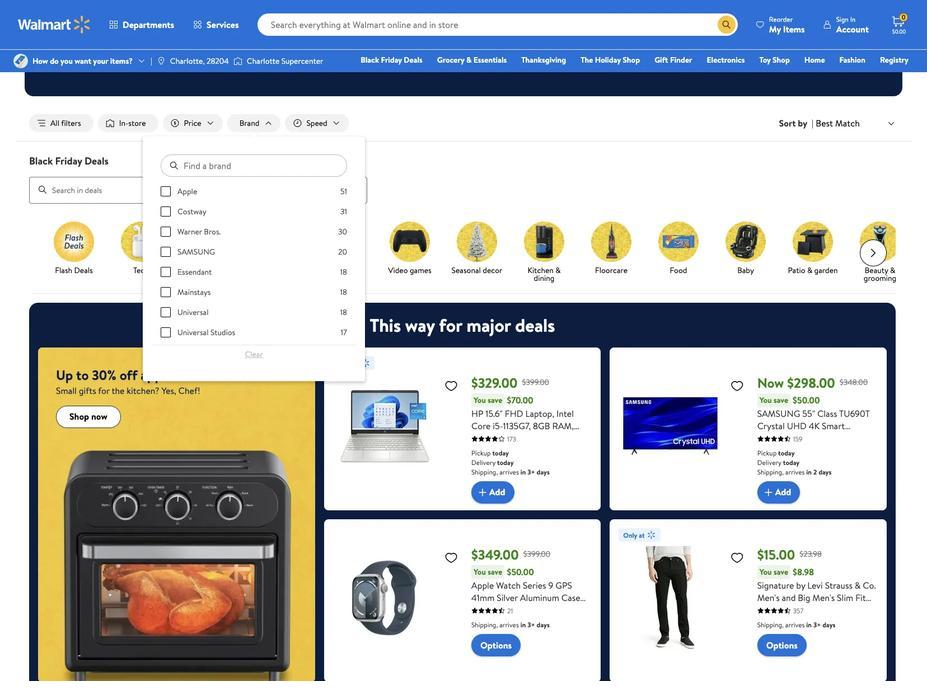 Task type: vqa. For each thing, say whether or not it's contained in the screenshot.


Task type: locate. For each thing, give the bounding box(es) containing it.
add button down "pickup today delivery today shipping, arrives in 2 days" in the right of the page
[[758, 482, 801, 504]]

delivery down home,
[[472, 458, 496, 468]]

0 vertical spatial $50.00
[[793, 394, 821, 407]]

days
[[537, 468, 550, 477], [819, 468, 832, 477], [537, 621, 550, 630], [823, 621, 836, 630]]

1 horizontal spatial black
[[361, 54, 379, 66]]

arrives down 357
[[786, 621, 805, 630]]

2 add from the left
[[776, 487, 792, 499]]

1 horizontal spatial men's
[[813, 592, 835, 604]]

options inside the $349.00 group
[[481, 640, 512, 652]]

shipping, down with at right
[[472, 621, 498, 630]]

no
[[435, 61, 444, 71]]

- inside you save $50.00 samsung 55" class tu690t crystal uhd 4k smart television - un55tu690tfxza (new)
[[797, 432, 801, 445]]

options link for $15.00
[[758, 635, 807, 657]]

shipping, up add to cart image
[[758, 468, 784, 477]]

days down dy2795wm
[[537, 468, 550, 477]]

18 for mainstays
[[340, 287, 347, 298]]

arrives inside $15.00 group
[[786, 621, 805, 630]]

pickup down 256gb
[[472, 449, 491, 458]]

by right the sort
[[799, 117, 808, 129]]

in down blue
[[521, 621, 526, 630]]

you down "now"
[[760, 395, 772, 406]]

1 vertical spatial fashion link
[[314, 222, 372, 277]]

home,
[[472, 445, 498, 457]]

1 horizontal spatial options link
[[758, 635, 807, 657]]

arrives down 15-
[[500, 468, 519, 477]]

shop inside button
[[69, 411, 89, 423]]

gift finder
[[655, 54, 693, 66]]

fashion link
[[835, 54, 871, 66], [314, 222, 372, 277]]

0 horizontal spatial black
[[29, 154, 53, 168]]

$399.00 up series on the right of the page
[[524, 549, 551, 560]]

options link inside $15.00 group
[[758, 635, 807, 657]]

options for $15.00
[[767, 640, 798, 652]]

universal down mainstays
[[178, 307, 209, 318]]

series
[[523, 580, 547, 592]]

15.6"
[[486, 408, 503, 420]]

0 horizontal spatial add button
[[472, 482, 515, 504]]

& down gifts.
[[467, 54, 472, 66]]

clear button
[[161, 346, 347, 364]]

0 vertical spatial deals
[[404, 54, 423, 66]]

delivery inside pickup today delivery today shipping, arrives in 3+ days
[[472, 458, 496, 468]]

options link inside the $349.00 group
[[472, 635, 521, 657]]

1 pickup from the left
[[472, 449, 491, 458]]

sort and filter section element
[[16, 105, 912, 141]]

& inside kitchen & dining
[[556, 265, 561, 276]]

you up signature at the bottom right
[[760, 567, 772, 578]]

0 horizontal spatial  image
[[13, 54, 28, 68]]

$349.00 group
[[333, 529, 592, 674]]

2 pickup from the left
[[758, 449, 777, 458]]

by inside sort and filter section 'element'
[[799, 117, 808, 129]]

class
[[818, 408, 838, 420]]

add inside $329.00 group
[[490, 487, 506, 499]]

delivery for $329.00
[[472, 458, 496, 468]]

add down pickup today delivery today shipping, arrives in 3+ days
[[490, 487, 506, 499]]

0 vertical spatial 18
[[340, 267, 347, 278]]

toy shop link
[[755, 54, 795, 66]]

 image left charlotte,
[[157, 57, 166, 66]]

to
[[76, 366, 89, 385]]

shipping, inside $15.00 group
[[758, 621, 784, 630]]

1 horizontal spatial |
[[812, 117, 814, 129]]

deals right flash
[[74, 265, 93, 276]]

departments button
[[100, 11, 184, 38]]

apple up with at right
[[472, 580, 494, 592]]

 image left how
[[13, 54, 28, 68]]

samsung up television
[[758, 408, 801, 420]]

$50.00 up watch
[[507, 566, 534, 579]]

deals inside black friday deals search field
[[85, 154, 109, 168]]

apple up costway
[[178, 186, 197, 197]]

2 vertical spatial 18
[[340, 307, 347, 318]]

1 vertical spatial apple
[[472, 580, 494, 592]]

& for essentials
[[467, 54, 472, 66]]

Search in deals search field
[[29, 177, 368, 204]]

fashion link down 31
[[314, 222, 372, 277]]

save down $349.00
[[488, 567, 503, 578]]

0 $0.00
[[893, 12, 907, 35]]

1 vertical spatial $399.00
[[524, 549, 551, 560]]

$298.00
[[788, 373, 836, 393]]

1 options link from the left
[[472, 635, 521, 657]]

2 vertical spatial deals
[[74, 265, 93, 276]]

seasonal decor
[[452, 265, 503, 276]]

1 horizontal spatial shipping, arrives in 3+ days
[[758, 621, 836, 630]]

deals
[[404, 54, 423, 66], [85, 154, 109, 168], [74, 265, 93, 276]]

0 vertical spatial samsung
[[178, 247, 215, 258]]

$349.00 $399.00
[[472, 545, 551, 565]]

gifts
[[79, 385, 96, 397]]

0 horizontal spatial shipping, arrives in 3+ days
[[472, 621, 550, 630]]

beauty & grooming link
[[852, 222, 910, 284]]

options down the jeans
[[767, 640, 798, 652]]

1 vertical spatial friday
[[55, 154, 82, 168]]

$50.00 for $298.00
[[793, 394, 821, 407]]

supplies
[[398, 61, 421, 71]]

0 vertical spatial |
[[151, 55, 152, 67]]

deals down in-store button
[[85, 154, 109, 168]]

shop right holiday at the top
[[623, 54, 640, 66]]

0 horizontal spatial friday
[[55, 154, 82, 168]]

arrives inside "pickup today delivery today shipping, arrives in 2 days"
[[786, 468, 805, 477]]

friday
[[381, 54, 402, 66], [55, 154, 82, 168]]

arrives left 2
[[786, 468, 805, 477]]

$399.00 up $70.00
[[522, 377, 550, 388]]

video games
[[388, 265, 432, 276]]

limited
[[325, 61, 347, 71]]

fashion up debit in the right top of the page
[[840, 54, 866, 66]]

save inside you save $70.00 hp 15.6" fhd laptop, intel core i5-1135g7, 8gb ram, 256gb ssd, silver, windows 11 home, 15-dy2795wm
[[488, 395, 503, 406]]

fashion link up debit in the right top of the page
[[835, 54, 871, 66]]

3+ down you save $8.98 signature by levi strauss & co. men's and big men's slim fit jeans
[[814, 621, 822, 630]]

kitchen & dining
[[528, 265, 561, 284]]

options for $349.00
[[481, 640, 512, 652]]

2 options from the left
[[767, 640, 798, 652]]

universal for universal
[[178, 307, 209, 318]]

1 horizontal spatial delivery
[[758, 458, 782, 468]]

options
[[481, 640, 512, 652], [767, 640, 798, 652]]

shipping, arrives in 3+ days down 21
[[472, 621, 550, 630]]

1 vertical spatial black friday deals
[[29, 154, 109, 168]]

1 vertical spatial black
[[29, 154, 53, 168]]

add button for now
[[758, 482, 801, 504]]

$50.00 up 55"
[[793, 394, 821, 407]]

0 vertical spatial $399.00
[[522, 377, 550, 388]]

arrives
[[500, 468, 519, 477], [786, 468, 805, 477], [500, 621, 519, 630], [786, 621, 805, 630]]

sign in to add to favorites list, signature by levi strauss & co. men's and big men's slim fit jeans image
[[731, 551, 744, 565]]

18 for essendant
[[340, 267, 347, 278]]

17
[[341, 327, 347, 338]]

1 horizontal spatial $50.00
[[793, 394, 821, 407]]

1 vertical spatial deals
[[85, 154, 109, 168]]

fhd
[[505, 408, 524, 420]]

black friday deals down savings.
[[361, 54, 423, 66]]

options inside $15.00 group
[[767, 640, 798, 652]]

you inside you save $50.00 apple watch series 9 gps 41mm silver aluminum case with storm blue sport band - s/m
[[474, 567, 486, 578]]

0 horizontal spatial shop
[[69, 411, 89, 423]]

deals inside black friday deals link
[[404, 54, 423, 66]]

$8.98
[[793, 566, 815, 579]]

you up "hp"
[[474, 395, 486, 406]]

0 vertical spatial universal
[[178, 307, 209, 318]]

0 horizontal spatial black friday deals
[[29, 154, 109, 168]]

available
[[552, 61, 577, 71]]

$349.00
[[472, 545, 519, 565]]

group
[[161, 186, 347, 589]]

shipping, arrives in 3+ days down 357
[[758, 621, 836, 630]]

by down $8.98
[[797, 580, 806, 592]]

1 horizontal spatial fashion
[[840, 54, 866, 66]]

how do you want your items?
[[32, 55, 133, 67]]

2 add button from the left
[[758, 482, 801, 504]]

1 horizontal spatial apple
[[472, 580, 494, 592]]

1 vertical spatial 18
[[340, 287, 347, 298]]

days down you save $8.98 signature by levi strauss & co. men's and big men's slim fit jeans
[[823, 621, 836, 630]]

1 vertical spatial fashion
[[330, 265, 356, 276]]

 image
[[13, 54, 28, 68], [157, 57, 166, 66]]

18
[[340, 267, 347, 278], [340, 287, 347, 298], [340, 307, 347, 318]]

$348.00
[[840, 377, 868, 388]]

now
[[91, 411, 107, 423]]

2 18 from the top
[[340, 287, 347, 298]]

shipping, down the jeans
[[758, 621, 784, 630]]

price button
[[163, 114, 223, 132]]

1 horizontal spatial options
[[767, 640, 798, 652]]

1 horizontal spatial friday
[[381, 54, 402, 66]]

garden
[[815, 265, 838, 276]]

$329.00 $399.00
[[472, 373, 550, 393]]

Search search field
[[258, 13, 738, 36]]

2 shipping, arrives in 3+ days from the left
[[758, 621, 836, 630]]

add button inside $329.00 group
[[472, 482, 515, 504]]

3+ inside the $349.00 group
[[528, 621, 535, 630]]

1 horizontal spatial -
[[797, 432, 801, 445]]

walmart+ link
[[871, 69, 914, 82]]

0 vertical spatial by
[[799, 117, 808, 129]]

one debit link
[[818, 69, 866, 82]]

arrives down 21
[[500, 621, 519, 630]]

black up search image
[[29, 154, 53, 168]]

options link down s/m
[[472, 635, 521, 657]]

fit
[[856, 592, 867, 604]]

you down $349.00
[[474, 567, 486, 578]]

deals down savings.
[[404, 54, 423, 66]]

1 vertical spatial by
[[797, 580, 806, 592]]

shipping, up add to cart icon
[[472, 468, 498, 477]]

None checkbox
[[161, 187, 171, 197], [161, 207, 171, 217], [161, 247, 171, 257], [161, 287, 171, 298], [161, 308, 171, 318], [161, 187, 171, 197], [161, 207, 171, 217], [161, 247, 171, 257], [161, 287, 171, 298], [161, 308, 171, 318]]

None checkbox
[[161, 227, 171, 237], [161, 267, 171, 277], [161, 328, 171, 338], [161, 227, 171, 237], [161, 267, 171, 277], [161, 328, 171, 338]]

you inside you save $8.98 signature by levi strauss & co. men's and big men's slim fit jeans
[[760, 567, 772, 578]]

- left '4k'
[[797, 432, 801, 445]]

flash deals
[[55, 265, 93, 276]]

sign in to add to favorites list, hp 15.6" fhd laptop, intel core i5-1135g7, 8gb ram, 256gb ssd, silver, windows 11 home, 15-dy2795wm image
[[445, 379, 458, 393]]

3+ down dy2795wm
[[528, 468, 535, 477]]

0 horizontal spatial for
[[98, 385, 110, 397]]

save inside you save $8.98 signature by levi strauss & co. men's and big men's slim fit jeans
[[774, 567, 789, 578]]

reorder my items
[[770, 14, 805, 35]]

fashion down 20
[[330, 265, 356, 276]]

$15.00 group
[[619, 529, 878, 674]]

save inside you save $50.00 samsung 55" class tu690t crystal uhd 4k smart television - un55tu690tfxza (new)
[[774, 395, 789, 406]]

one
[[823, 70, 840, 81]]

the
[[112, 385, 125, 397]]

$50.00 inside you save $50.00 apple watch series 9 gps 41mm silver aluminum case with storm blue sport band - s/m
[[507, 566, 534, 579]]

3+ inside $15.00 group
[[814, 621, 822, 630]]

samsung up essendant
[[178, 247, 215, 258]]

electronics link
[[702, 54, 750, 66]]

& right patio
[[808, 265, 813, 276]]

0 vertical spatial friday
[[381, 54, 402, 66]]

options link down the jeans
[[758, 635, 807, 657]]

1 horizontal spatial pickup
[[758, 449, 777, 458]]

days down sport
[[537, 621, 550, 630]]

departments
[[123, 18, 174, 31]]

1 vertical spatial universal
[[178, 327, 209, 338]]

3 18 from the top
[[340, 307, 347, 318]]

men's left 'and'
[[758, 592, 780, 604]]

$399.00 for $349.00
[[524, 549, 551, 560]]

registry link
[[876, 54, 914, 66]]

$70.00
[[507, 394, 534, 407]]

black friday deals
[[361, 54, 423, 66], [29, 154, 109, 168]]

blue
[[517, 604, 534, 617]]

pickup today delivery today shipping, arrives in 2 days
[[758, 449, 832, 477]]

crystal
[[758, 420, 785, 432]]

shop left "now"
[[69, 411, 89, 423]]

0 horizontal spatial options link
[[472, 635, 521, 657]]

1 horizontal spatial add
[[776, 487, 792, 499]]

1 vertical spatial for
[[98, 385, 110, 397]]

tu690t
[[840, 408, 871, 420]]

pickup inside pickup today delivery today shipping, arrives in 3+ days
[[472, 449, 491, 458]]

0 vertical spatial fashion link
[[835, 54, 871, 66]]

shop now
[[69, 411, 107, 423]]

universal left 'studios'
[[178, 327, 209, 338]]

shop right the toy
[[773, 54, 790, 66]]

& right dining
[[556, 265, 561, 276]]

0 horizontal spatial |
[[151, 55, 152, 67]]

band
[[559, 604, 579, 617]]

days inside pickup today delivery today shipping, arrives in 3+ days
[[537, 468, 550, 477]]

men's right big
[[813, 592, 835, 604]]

1 horizontal spatial add button
[[758, 482, 801, 504]]

home
[[805, 54, 826, 66]]

days right 2
[[819, 468, 832, 477]]

home link
[[800, 54, 831, 66]]

shipping, arrives in 3+ days for $349.00
[[472, 621, 550, 630]]

1 horizontal spatial black friday deals
[[361, 54, 423, 66]]

- right band
[[581, 604, 584, 617]]

beauty & grooming
[[864, 265, 897, 284]]

0 horizontal spatial pickup
[[472, 449, 491, 458]]

small
[[56, 385, 77, 397]]

1 add from the left
[[490, 487, 506, 499]]

delivery inside "pickup today delivery today shipping, arrives in 2 days"
[[758, 458, 782, 468]]

1 horizontal spatial samsung
[[758, 408, 801, 420]]

in left 2
[[807, 468, 812, 477]]

for right the way
[[439, 313, 463, 338]]

sort
[[780, 117, 796, 129]]

save for $349.00
[[488, 567, 503, 578]]

1 18 from the top
[[340, 267, 347, 278]]

this way for major deals
[[370, 313, 555, 338]]

save down "now"
[[774, 395, 789, 406]]

|
[[151, 55, 152, 67], [812, 117, 814, 129]]

shipping, arrives in 3+ days inside the $349.00 group
[[472, 621, 550, 630]]

1 vertical spatial samsung
[[758, 408, 801, 420]]

9
[[549, 580, 554, 592]]

2 delivery from the left
[[758, 458, 782, 468]]

now
[[758, 373, 785, 393]]

all filters button
[[29, 114, 93, 132]]

black friday deals down the filters
[[29, 154, 109, 168]]

in inside pickup today delivery today shipping, arrives in 3+ days
[[521, 468, 526, 477]]

0 horizontal spatial fashion
[[330, 265, 356, 276]]

apple inside you save $50.00 apple watch series 9 gps 41mm silver aluminum case with storm blue sport band - s/m
[[472, 580, 494, 592]]

save up signature at the bottom right
[[774, 567, 789, 578]]

 image for charlotte, 28204
[[157, 57, 166, 66]]

1 add button from the left
[[472, 482, 515, 504]]

flash deals image
[[54, 222, 94, 262]]

0 horizontal spatial add
[[490, 487, 506, 499]]

& left co.
[[855, 580, 861, 592]]

3+ down blue
[[528, 621, 535, 630]]

shipping, arrives in 3+ days inside $15.00 group
[[758, 621, 836, 630]]

55"
[[803, 408, 816, 420]]

save
[[488, 395, 503, 406], [774, 395, 789, 406], [488, 567, 503, 578], [774, 567, 789, 578]]

best match button
[[814, 116, 899, 131]]

only
[[624, 531, 638, 540]]

18 for universal
[[340, 307, 347, 318]]

friday down the filters
[[55, 154, 82, 168]]

you inside you save $50.00 samsung 55" class tu690t crystal uhd 4k smart television - un55tu690tfxza (new)
[[760, 395, 772, 406]]

- inside you save $50.00 apple watch series 9 gps 41mm silver aluminum case with storm blue sport band - s/m
[[581, 604, 584, 617]]

search icon image
[[723, 20, 732, 29]]

for
[[439, 313, 463, 338], [98, 385, 110, 397]]

15-
[[500, 445, 511, 457]]

1 delivery from the left
[[472, 458, 496, 468]]

friday down savings.
[[381, 54, 402, 66]]

shop fashion image
[[323, 222, 363, 262]]

0 horizontal spatial -
[[581, 604, 584, 617]]

$50.00 inside you save $50.00 samsung 55" class tu690t crystal uhd 4k smart television - un55tu690tfxza (new)
[[793, 394, 821, 407]]

0 horizontal spatial $50.00
[[507, 566, 534, 579]]

save up 15.6"
[[488, 395, 503, 406]]

357
[[794, 607, 804, 616]]

1 vertical spatial |
[[812, 117, 814, 129]]

0 vertical spatial for
[[439, 313, 463, 338]]

$399.00 inside $349.00 $399.00
[[524, 549, 551, 560]]

 image
[[234, 55, 243, 67]]

in down big
[[807, 621, 812, 630]]

you inside you save $70.00 hp 15.6" fhd laptop, intel core i5-1135g7, 8gb ram, 256gb ssd, silver, windows 11 home, 15-dy2795wm
[[474, 395, 486, 406]]

pickup down television
[[758, 449, 777, 458]]

delivery down (new)
[[758, 458, 782, 468]]

0 vertical spatial fashion
[[840, 54, 866, 66]]

universal for universal studios
[[178, 327, 209, 338]]

| inside sort and filter section 'element'
[[812, 117, 814, 129]]

2 universal from the top
[[178, 327, 209, 338]]

options down s/m
[[481, 640, 512, 652]]

speed
[[307, 118, 328, 129]]

finder
[[671, 54, 693, 66]]

1 vertical spatial -
[[581, 604, 584, 617]]

1 shipping, arrives in 3+ days from the left
[[472, 621, 550, 630]]

0 vertical spatial apple
[[178, 186, 197, 197]]

save inside you save $50.00 apple watch series 9 gps 41mm silver aluminum case with storm blue sport band - s/m
[[488, 567, 503, 578]]

0 horizontal spatial delivery
[[472, 458, 496, 468]]

3+
[[528, 468, 535, 477], [528, 621, 535, 630], [814, 621, 822, 630]]

0 horizontal spatial options
[[481, 640, 512, 652]]

the
[[581, 54, 594, 66]]

| right items?
[[151, 55, 152, 67]]

add button down pickup today delivery today shipping, arrives in 3+ days
[[472, 482, 515, 504]]

add down "pickup today delivery today shipping, arrives in 2 days" in the right of the page
[[776, 487, 792, 499]]

1 vertical spatial $50.00
[[507, 566, 534, 579]]

for left the
[[98, 385, 110, 397]]

in down dy2795wm
[[521, 468, 526, 477]]

add for now
[[776, 487, 792, 499]]

0 vertical spatial -
[[797, 432, 801, 445]]

in-store
[[119, 118, 146, 129]]

delivery for now $298.00
[[758, 458, 782, 468]]

0 horizontal spatial men's
[[758, 592, 780, 604]]

2 options link from the left
[[758, 635, 807, 657]]

black down epic
[[361, 54, 379, 66]]

you save $50.00 samsung 55" class tu690t crystal uhd 4k smart television - un55tu690tfxza (new)
[[758, 394, 878, 457]]

| left the best
[[812, 117, 814, 129]]

$399.00 inside $329.00 $399.00
[[522, 377, 550, 388]]

1 options from the left
[[481, 640, 512, 652]]

1 universal from the top
[[178, 307, 209, 318]]

you for $15.00
[[760, 567, 772, 578]]

only at
[[624, 531, 645, 540]]

pickup inside "pickup today delivery today shipping, arrives in 2 days"
[[758, 449, 777, 458]]

days inside the $349.00 group
[[537, 621, 550, 630]]

1 horizontal spatial  image
[[157, 57, 166, 66]]

& inside beauty & grooming
[[891, 265, 896, 276]]

black friday deals link
[[356, 54, 428, 66]]

options link for $349.00
[[472, 635, 521, 657]]

you for $329.00
[[474, 395, 486, 406]]

& right beauty
[[891, 265, 896, 276]]

shipping, arrives in 3+ days for $15.00
[[758, 621, 836, 630]]



Task type: describe. For each thing, give the bounding box(es) containing it.
savings.
[[384, 33, 430, 52]]

2
[[814, 468, 818, 477]]

shop seasonal image
[[457, 222, 498, 262]]

51
[[341, 186, 347, 197]]

walmart+
[[876, 70, 909, 81]]

video games link
[[381, 222, 439, 277]]

items
[[501, 61, 517, 71]]

save for $329.00
[[488, 395, 503, 406]]

costway
[[178, 206, 207, 217]]

shipping, inside "pickup today delivery today shipping, arrives in 2 days"
[[758, 468, 784, 477]]

levi
[[808, 580, 823, 592]]

add button for $329.00
[[472, 482, 515, 504]]

pickup for now
[[758, 449, 777, 458]]

$329.00 group
[[333, 357, 592, 504]]

select
[[481, 61, 499, 71]]

up to 30% off appliances small gifts for the kitchen? yes, chef!
[[56, 366, 202, 397]]

& for grooming
[[891, 265, 896, 276]]

3+ inside pickup today delivery today shipping, arrives in 3+ days
[[528, 468, 535, 477]]

grocery & essentials link
[[432, 54, 512, 66]]

Black Friday Deals search field
[[16, 154, 912, 204]]

pickup today delivery today shipping, arrives in 3+ days
[[472, 449, 550, 477]]

jeans
[[758, 604, 779, 617]]

account
[[837, 23, 870, 35]]

silver,
[[521, 432, 544, 445]]

s/m
[[472, 617, 487, 629]]

shop tech image
[[121, 222, 161, 262]]

1 horizontal spatial shop
[[623, 54, 640, 66]]

un55tu690tfxza
[[803, 432, 878, 445]]

shipping, inside the $349.00 group
[[472, 621, 498, 630]]

add to cart image
[[762, 486, 776, 500]]

1 horizontal spatial for
[[439, 313, 463, 338]]

shop beauty & grooming image
[[861, 222, 901, 262]]

shop video games image
[[390, 222, 430, 262]]

brand button
[[227, 114, 281, 132]]

registry one debit
[[823, 54, 909, 81]]

21
[[508, 607, 513, 616]]

shop baby image
[[726, 222, 766, 262]]

walmart image
[[18, 16, 91, 34]]

games
[[410, 265, 432, 276]]

thanksgiving
[[522, 54, 567, 66]]

deals inside flash deals link
[[74, 265, 93, 276]]

arrives inside pickup today delivery today shipping, arrives in 3+ days
[[500, 468, 519, 477]]

shop kitchen & dining image
[[524, 222, 565, 262]]

chef!
[[178, 385, 200, 397]]

256gb
[[472, 432, 499, 445]]

& for dining
[[556, 265, 561, 276]]

0 horizontal spatial samsung
[[178, 247, 215, 258]]

save for now
[[774, 395, 789, 406]]

supercenter
[[282, 55, 324, 67]]

$50.00 for $399.00
[[507, 566, 534, 579]]

with
[[472, 604, 488, 617]]

walmart black friday deals for days image
[[361, 0, 567, 20]]

toy
[[760, 54, 771, 66]]

3+ for $349.00
[[528, 621, 535, 630]]

signature
[[758, 580, 795, 592]]

in-
[[578, 61, 586, 71]]

speed button
[[285, 114, 349, 132]]

group containing apple
[[161, 186, 347, 589]]

my
[[770, 23, 782, 35]]

rain
[[446, 61, 457, 71]]

the holiday shop link
[[576, 54, 645, 66]]

match
[[836, 117, 861, 129]]

days inside $15.00 group
[[823, 621, 836, 630]]

epic
[[356, 33, 381, 52]]

in inside the $349.00 group
[[521, 621, 526, 630]]

your
[[93, 55, 108, 67]]

gifts.
[[457, 33, 487, 52]]

toys
[[201, 265, 216, 276]]

0 horizontal spatial fashion link
[[314, 222, 372, 277]]

add for $329.00
[[490, 487, 506, 499]]

appliances
[[141, 366, 202, 385]]

& for garden
[[808, 265, 813, 276]]

in inside $15.00 group
[[807, 621, 812, 630]]

1135g7,
[[503, 420, 531, 432]]

hp
[[472, 408, 484, 420]]

in
[[851, 14, 856, 24]]

days inside "pickup today delivery today shipping, arrives in 2 days"
[[819, 468, 832, 477]]

holiday
[[595, 54, 621, 66]]

charlotte, 28204
[[170, 55, 229, 67]]

2 men's from the left
[[813, 592, 835, 604]]

seasonal decor link
[[448, 222, 506, 277]]

while
[[380, 61, 396, 71]]

save for $15.00
[[774, 567, 789, 578]]

Walmart Site-Wide search field
[[258, 13, 738, 36]]

3+ for $15.00
[[814, 621, 822, 630]]

by inside you save $8.98 signature by levi strauss & co. men's and big men's slim fit jeans
[[797, 580, 806, 592]]

1 men's from the left
[[758, 592, 780, 604]]

universal studios
[[178, 327, 235, 338]]

samsung inside you save $50.00 samsung 55" class tu690t crystal uhd 4k smart television - un55tu690tfxza (new)
[[758, 408, 801, 420]]

black inside search field
[[29, 154, 53, 168]]

& inside you save $8.98 signature by levi strauss & co. men's and big men's slim fit jeans
[[855, 580, 861, 592]]

baby
[[738, 265, 755, 276]]

next slide for chipmodulewithimages list image
[[861, 240, 887, 266]]

items
[[784, 23, 805, 35]]

Find a brand search field
[[161, 155, 347, 177]]

floorcare
[[596, 265, 628, 276]]

search image
[[38, 186, 47, 195]]

not
[[532, 61, 542, 71]]

in inside "pickup today delivery today shipping, arrives in 2 days"
[[807, 468, 812, 477]]

friday inside search field
[[55, 154, 82, 168]]

food link
[[650, 222, 708, 277]]

0 vertical spatial black
[[361, 54, 379, 66]]

shop now button
[[56, 406, 121, 428]]

shop toys image
[[188, 222, 229, 262]]

pickup for $329.00
[[472, 449, 491, 458]]

2 horizontal spatial shop
[[773, 54, 790, 66]]

dining
[[534, 273, 555, 284]]

price
[[184, 118, 202, 129]]

now $298.00 $348.00
[[758, 373, 868, 393]]

how
[[32, 55, 48, 67]]

last.
[[422, 61, 434, 71]]

black friday deals inside search field
[[29, 154, 109, 168]]

way
[[406, 313, 435, 338]]

$0.00
[[893, 27, 907, 35]]

0 vertical spatial black friday deals
[[361, 54, 423, 66]]

you for $349.00
[[474, 567, 486, 578]]

0 horizontal spatial apple
[[178, 186, 197, 197]]

28204
[[207, 55, 229, 67]]

shipping, inside pickup today delivery today shipping, arrives in 3+ days
[[472, 468, 498, 477]]

aluminum
[[520, 592, 560, 604]]

for inside up to 30% off appliances small gifts for the kitchen? yes, chef!
[[98, 385, 110, 397]]

baby link
[[717, 222, 775, 277]]

sort by |
[[780, 117, 814, 129]]

shop food image
[[659, 222, 699, 262]]

grocery
[[437, 54, 465, 66]]

you for now $298.00
[[760, 395, 772, 406]]

and
[[782, 592, 796, 604]]

tech link
[[112, 222, 170, 277]]

kitchen?
[[127, 385, 159, 397]]

add to cart image
[[476, 486, 490, 500]]

$399.00 for $329.00
[[522, 377, 550, 388]]

shop floorcare image
[[592, 222, 632, 262]]

food
[[670, 265, 688, 276]]

limited quantities. while supplies last. no rain checks. select items may not be available in-store.
[[325, 61, 603, 71]]

best
[[816, 117, 834, 129]]

1 horizontal spatial fashion link
[[835, 54, 871, 66]]

 image for how do you want your items?
[[13, 54, 28, 68]]

gift finder link
[[650, 54, 698, 66]]

deals
[[516, 313, 555, 338]]

sign in to add to favorites list, apple watch series 9 gps 41mm silver aluminum case with storm blue sport band - s/m image
[[445, 551, 458, 565]]

co.
[[864, 580, 877, 592]]

$15.00 $23.98
[[758, 545, 822, 565]]

do
[[50, 55, 59, 67]]

sign in to add to favorites list, samsung 55" class tu690t crystal uhd 4k smart television - un55tu690tfxza (new) image
[[731, 379, 744, 393]]

shop patio & garden image
[[793, 222, 834, 262]]

the holiday shop
[[581, 54, 640, 66]]

reorder
[[770, 14, 793, 24]]

arrives inside the $349.00 group
[[500, 621, 519, 630]]

brand
[[240, 118, 260, 129]]

$15.00
[[758, 545, 796, 565]]

sign in account
[[837, 14, 870, 35]]

intel
[[557, 408, 574, 420]]

you save $8.98 signature by levi strauss & co. men's and big men's slim fit jeans
[[758, 566, 877, 617]]



